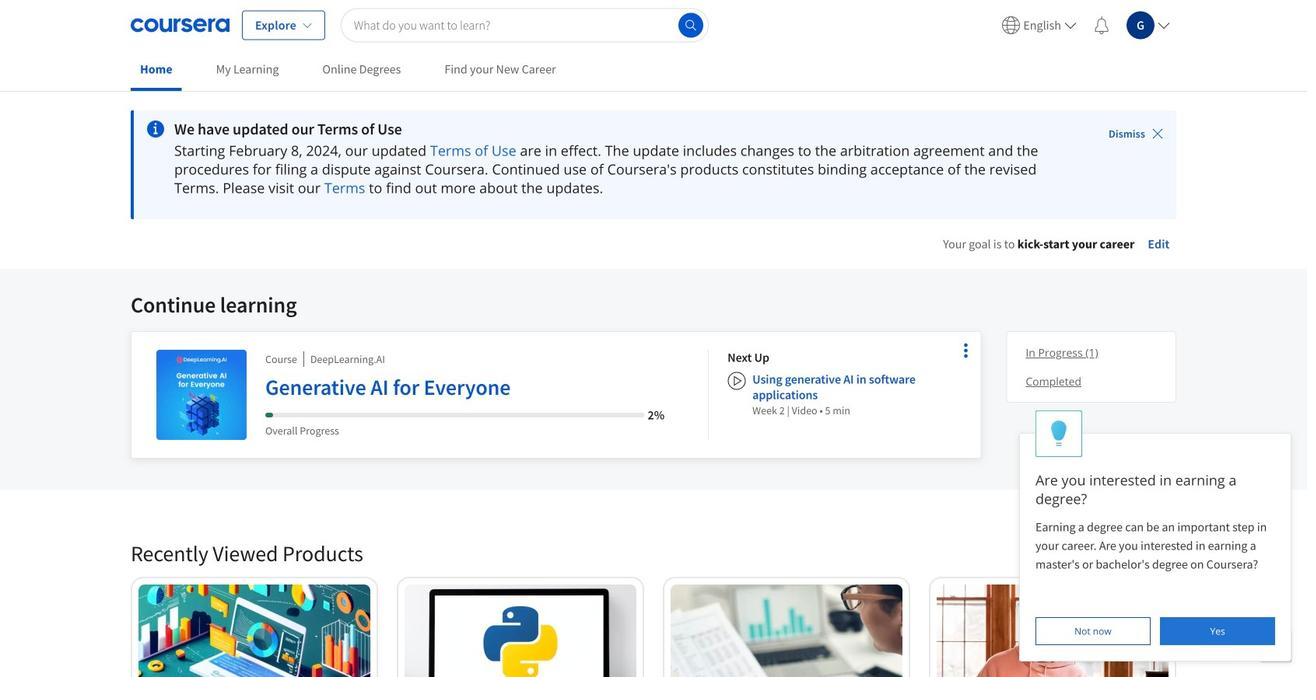Task type: locate. For each thing, give the bounding box(es) containing it.
lightbulb tip image
[[1051, 421, 1067, 448]]

alice element
[[1019, 411, 1292, 662]]

None search field
[[341, 8, 709, 42]]

What do you want to learn? text field
[[341, 8, 709, 42]]

coursera image
[[131, 13, 230, 38]]

menu
[[996, 0, 1177, 51]]



Task type: vqa. For each thing, say whether or not it's contained in the screenshot.
Jennifer Carbrey Duke
no



Task type: describe. For each thing, give the bounding box(es) containing it.
help center image
[[1267, 637, 1286, 656]]

generative ai for everyone image
[[156, 350, 247, 440]]

information: we have updated our terms of use element
[[174, 120, 1065, 139]]

recently viewed products collection element
[[121, 515, 1186, 678]]

more option for generative ai for everyone image
[[955, 340, 977, 362]]



